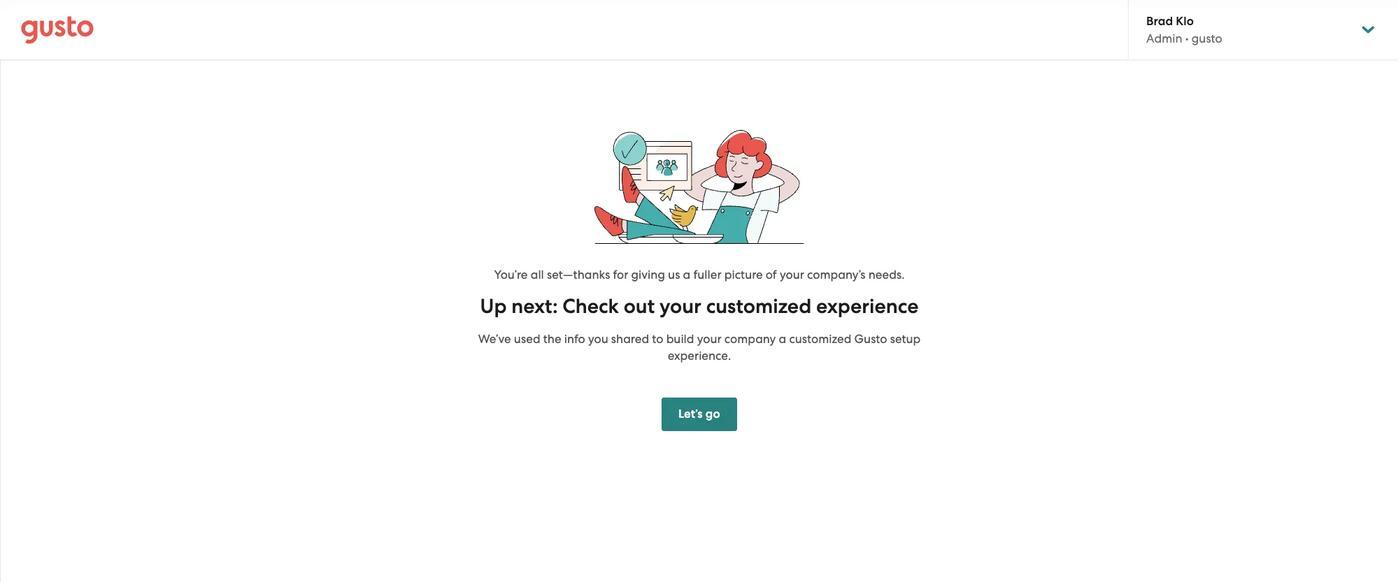 Task type: locate. For each thing, give the bounding box(es) containing it.
klo
[[1176, 14, 1194, 29]]

the
[[543, 332, 561, 346]]

shared
[[611, 332, 649, 346]]

customized
[[706, 294, 811, 319], [789, 332, 851, 346]]

we've used the info you shared to build your company a customized gusto setup experience.
[[478, 332, 921, 363]]

let's go
[[678, 407, 720, 422]]

your down us
[[660, 294, 701, 319]]

customized left gusto
[[789, 332, 851, 346]]

us
[[668, 268, 680, 282]]

fuller
[[693, 268, 721, 282]]

a right company
[[779, 332, 786, 346]]

let's
[[678, 407, 703, 422]]

customized up company
[[706, 294, 811, 319]]

of
[[766, 268, 777, 282]]

your
[[780, 268, 804, 282], [660, 294, 701, 319], [697, 332, 721, 346]]

customized inside we've used the info you shared to build your company a customized gusto setup experience.
[[789, 332, 851, 346]]

used
[[514, 332, 540, 346]]

0 vertical spatial your
[[780, 268, 804, 282]]

a right us
[[683, 268, 690, 282]]

up
[[480, 294, 507, 319]]

all
[[531, 268, 544, 282]]

2 vertical spatial your
[[697, 332, 721, 346]]

gusto
[[854, 332, 887, 346]]

0 horizontal spatial a
[[683, 268, 690, 282]]

your up experience.
[[697, 332, 721, 346]]

brad klo admin • gusto
[[1146, 14, 1222, 45]]

experience
[[816, 294, 919, 319]]

set—thanks
[[547, 268, 610, 282]]

a inside we've used the info you shared to build your company a customized gusto setup experience.
[[779, 332, 786, 346]]

build
[[666, 332, 694, 346]]

company
[[724, 332, 776, 346]]

out
[[624, 294, 655, 319]]

up next: check out your customized experience
[[480, 294, 919, 319]]

your inside we've used the info you shared to build your company a customized gusto setup experience.
[[697, 332, 721, 346]]

1 vertical spatial customized
[[789, 332, 851, 346]]

1 horizontal spatial a
[[779, 332, 786, 346]]

your right of
[[780, 268, 804, 282]]

setup
[[890, 332, 921, 346]]

next:
[[511, 294, 558, 319]]

experience.
[[668, 349, 731, 363]]

gusto
[[1192, 31, 1222, 45]]

1 vertical spatial a
[[779, 332, 786, 346]]

you
[[588, 332, 608, 346]]

a
[[683, 268, 690, 282], [779, 332, 786, 346]]

for
[[613, 268, 628, 282]]

needs.
[[868, 268, 905, 282]]



Task type: vqa. For each thing, say whether or not it's contained in the screenshot.
of
yes



Task type: describe. For each thing, give the bounding box(es) containing it.
company's
[[807, 268, 865, 282]]

1 vertical spatial your
[[660, 294, 701, 319]]

picture
[[724, 268, 763, 282]]

go
[[706, 407, 720, 422]]

you're all set—thanks for giving us a fuller picture of your company's needs.
[[494, 268, 905, 282]]

0 vertical spatial a
[[683, 268, 690, 282]]

brad
[[1146, 14, 1173, 29]]

admin
[[1146, 31, 1182, 45]]

we've
[[478, 332, 511, 346]]

info
[[564, 332, 585, 346]]

•
[[1185, 31, 1189, 45]]

giving
[[631, 268, 665, 282]]

0 vertical spatial customized
[[706, 294, 811, 319]]

you're
[[494, 268, 528, 282]]

home image
[[21, 16, 94, 44]]

check
[[563, 294, 619, 319]]

let's go button
[[662, 398, 737, 431]]

to
[[652, 332, 663, 346]]



